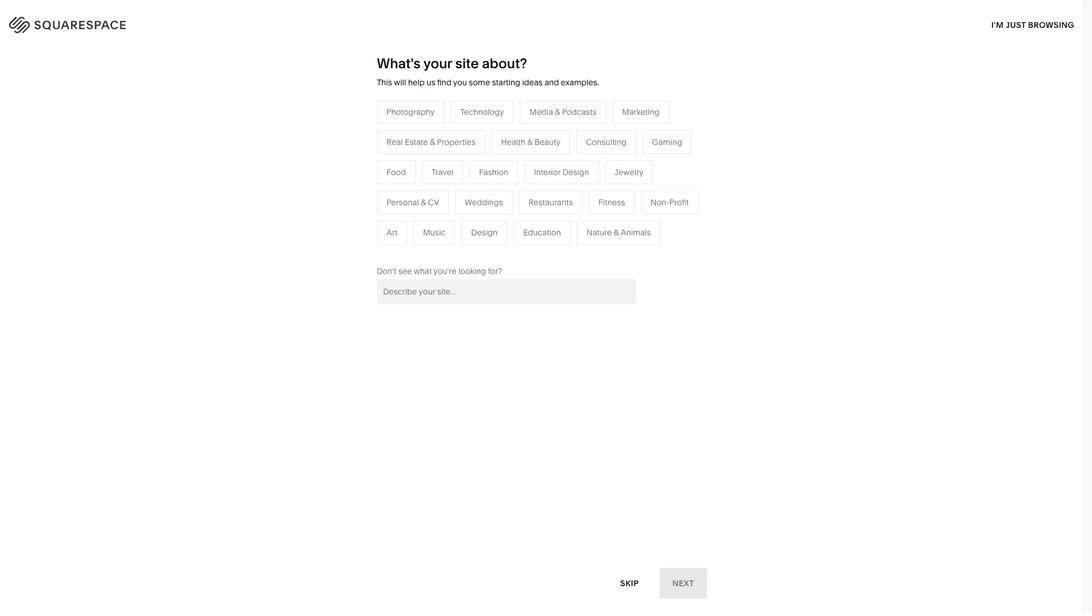 Task type: describe. For each thing, give the bounding box(es) containing it.
next
[[673, 579, 695, 589]]

community & non-profits link
[[292, 209, 398, 220]]

1 vertical spatial media & podcasts
[[412, 192, 479, 202]]

Don't see what you're looking for? field
[[377, 279, 636, 304]]

degraw element
[[389, 389, 695, 615]]

weddings link
[[412, 226, 462, 237]]

1 vertical spatial podcasts
[[445, 192, 479, 202]]

Travel radio
[[422, 160, 463, 184]]

consulting
[[586, 137, 627, 147]]

0 horizontal spatial weddings
[[412, 226, 450, 237]]

travel down real estate & properties option
[[412, 158, 434, 168]]

non- inside option
[[651, 197, 670, 208]]

education
[[524, 228, 561, 238]]

Education radio
[[514, 221, 571, 245]]

0 horizontal spatial non-
[[345, 209, 364, 220]]

Non-Profit radio
[[641, 191, 699, 214]]

health & beauty
[[501, 137, 561, 147]]

what's your site about? this will help us find you some starting ideas and examples.
[[377, 55, 600, 88]]

ideas
[[523, 77, 543, 88]]

Restaurants radio
[[519, 191, 583, 214]]

Fashion radio
[[470, 160, 518, 184]]

Fitness radio
[[589, 191, 635, 214]]

home
[[532, 158, 555, 168]]

gaming
[[653, 137, 683, 147]]

log             in link
[[1041, 17, 1070, 28]]

for?
[[488, 266, 502, 277]]

Interior Design radio
[[525, 160, 599, 184]]

browsing
[[1029, 20, 1075, 30]]

podcasts inside option
[[562, 107, 597, 117]]

Consulting radio
[[577, 130, 637, 154]]

fashion
[[479, 167, 509, 177]]

0 vertical spatial nature
[[532, 175, 557, 185]]

community
[[292, 209, 336, 220]]

1 vertical spatial real
[[412, 243, 428, 254]]

i'm
[[992, 20, 1004, 30]]

events
[[412, 209, 437, 220]]

you
[[454, 77, 467, 88]]

skip
[[621, 579, 639, 589]]

0 vertical spatial animals
[[566, 175, 596, 185]]

skip button
[[608, 568, 652, 600]]

restaurants link
[[412, 175, 468, 185]]

Technology radio
[[451, 100, 514, 124]]

Personal & CV radio
[[377, 191, 449, 214]]

0 horizontal spatial restaurants
[[412, 175, 456, 185]]

nature & animals inside radio
[[587, 228, 651, 238]]

degraw image
[[389, 389, 695, 615]]

starting
[[492, 77, 521, 88]]

you're
[[434, 266, 457, 277]]

media inside option
[[530, 107, 553, 117]]

& inside option
[[555, 107, 561, 117]]

about?
[[482, 55, 527, 72]]

Design radio
[[462, 221, 508, 245]]

cv
[[428, 197, 439, 208]]

Gaming radio
[[643, 130, 692, 154]]

real estate & properties link
[[412, 243, 512, 254]]

some
[[469, 77, 490, 88]]

health
[[501, 137, 526, 147]]

personal
[[387, 197, 419, 208]]

fitness link
[[532, 192, 570, 202]]

squarespace logo image
[[23, 14, 149, 32]]

media & podcasts link
[[412, 192, 490, 202]]

1 vertical spatial real estate & properties
[[412, 243, 501, 254]]



Task type: locate. For each thing, give the bounding box(es) containing it.
1 vertical spatial restaurants
[[529, 197, 573, 208]]

in
[[1061, 17, 1070, 28]]

weddings
[[465, 197, 503, 208], [412, 226, 450, 237]]

animals down decor
[[566, 175, 596, 185]]

decor
[[564, 158, 587, 168]]

examples.
[[561, 77, 600, 88]]

travel
[[412, 158, 434, 168], [432, 167, 454, 177]]

0 vertical spatial design
[[563, 167, 589, 177]]

find
[[438, 77, 452, 88]]

fitness up nature & animals radio
[[599, 197, 625, 208]]

media & podcasts inside option
[[530, 107, 597, 117]]

1 horizontal spatial restaurants
[[529, 197, 573, 208]]

estate inside option
[[405, 137, 428, 147]]

i'm just browsing link
[[992, 9, 1075, 40]]

1 horizontal spatial fitness
[[599, 197, 625, 208]]

1 horizontal spatial weddings
[[465, 197, 503, 208]]

properties up travel option at the left
[[437, 137, 476, 147]]

fitness down interior
[[532, 192, 559, 202]]

0 vertical spatial media
[[530, 107, 553, 117]]

nature & animals link
[[532, 175, 608, 185]]

nature & animals down home & decor link
[[532, 175, 596, 185]]

travel inside option
[[432, 167, 454, 177]]

travel up media & podcasts 'link' on the left top of page
[[432, 167, 454, 177]]

0 horizontal spatial media & podcasts
[[412, 192, 479, 202]]

Music radio
[[414, 221, 456, 245]]

1 horizontal spatial estate
[[430, 243, 453, 254]]

properties
[[437, 137, 476, 147], [462, 243, 501, 254]]

0 vertical spatial real
[[387, 137, 403, 147]]

music
[[423, 228, 446, 238]]

events link
[[412, 209, 448, 220]]

just
[[1006, 20, 1027, 30]]

interior design
[[534, 167, 589, 177]]

interior
[[534, 167, 561, 177]]

Nature & Animals radio
[[577, 221, 661, 245]]

1 horizontal spatial nature
[[587, 228, 612, 238]]

0 vertical spatial media & podcasts
[[530, 107, 597, 117]]

0 horizontal spatial design
[[471, 228, 498, 238]]

1 vertical spatial design
[[471, 228, 498, 238]]

real down music
[[412, 243, 428, 254]]

1 horizontal spatial design
[[563, 167, 589, 177]]

0 vertical spatial podcasts
[[562, 107, 597, 117]]

estate down music
[[430, 243, 453, 254]]

0 horizontal spatial nature
[[532, 175, 557, 185]]

1 vertical spatial properties
[[462, 243, 501, 254]]

podcasts down examples.
[[562, 107, 597, 117]]

1 vertical spatial nature
[[587, 228, 612, 238]]

next button
[[660, 569, 707, 599]]

personal & cv
[[387, 197, 439, 208]]

jewelry
[[615, 167, 644, 177]]

Health & Beauty radio
[[492, 130, 570, 154]]

animals inside radio
[[621, 228, 651, 238]]

real up the food option
[[387, 137, 403, 147]]

media up events
[[412, 192, 435, 202]]

real
[[387, 137, 403, 147], [412, 243, 428, 254]]

squarespace logo link
[[23, 14, 232, 32]]

non-profit
[[651, 197, 689, 208]]

fitness inside radio
[[599, 197, 625, 208]]

weddings up design radio in the left top of the page
[[465, 197, 503, 208]]

Marketing radio
[[613, 100, 670, 124]]

travel link
[[412, 158, 445, 168]]

don't see what you're looking for?
[[377, 266, 502, 277]]

0 vertical spatial non-
[[651, 197, 670, 208]]

media & podcasts down restaurants link
[[412, 192, 479, 202]]

& inside radio
[[421, 197, 426, 208]]

food
[[387, 167, 406, 177]]

& inside option
[[430, 137, 435, 147]]

nature & animals
[[532, 175, 596, 185], [587, 228, 651, 238]]

restaurants
[[412, 175, 456, 185], [529, 197, 573, 208]]

animals down fitness radio
[[621, 228, 651, 238]]

non- down "jewelry" radio
[[651, 197, 670, 208]]

media & podcasts down and
[[530, 107, 597, 117]]

podcasts down restaurants link
[[445, 192, 479, 202]]

Art radio
[[377, 221, 407, 245]]

marketing
[[623, 107, 660, 117]]

1 vertical spatial non-
[[345, 209, 364, 220]]

and
[[545, 77, 559, 88]]

help
[[408, 77, 425, 88]]

0 horizontal spatial fitness
[[532, 192, 559, 202]]

us
[[427, 77, 436, 88]]

fitness
[[532, 192, 559, 202], [599, 197, 625, 208]]

design
[[563, 167, 589, 177], [471, 228, 498, 238]]

non- right 'community'
[[345, 209, 364, 220]]

log             in
[[1041, 17, 1070, 28]]

real inside option
[[387, 137, 403, 147]]

home & decor link
[[532, 158, 598, 168]]

beauty
[[535, 137, 561, 147]]

1 vertical spatial weddings
[[412, 226, 450, 237]]

community & non-profits
[[292, 209, 387, 220]]

home & decor
[[532, 158, 587, 168]]

real estate & properties inside real estate & properties option
[[387, 137, 476, 147]]

real estate & properties
[[387, 137, 476, 147], [412, 243, 501, 254]]

0 vertical spatial estate
[[405, 137, 428, 147]]

Weddings radio
[[455, 191, 513, 214]]

0 horizontal spatial estate
[[405, 137, 428, 147]]

restaurants down travel link
[[412, 175, 456, 185]]

real estate & properties up you're
[[412, 243, 501, 254]]

0 horizontal spatial media
[[412, 192, 435, 202]]

profits
[[363, 209, 387, 220]]

&
[[555, 107, 561, 117], [430, 137, 435, 147], [528, 137, 533, 147], [557, 158, 562, 168], [559, 175, 564, 185], [437, 192, 443, 202], [421, 197, 426, 208], [337, 209, 343, 220], [614, 228, 619, 238], [455, 243, 461, 254]]

Food radio
[[377, 160, 416, 184]]

1 horizontal spatial non-
[[651, 197, 670, 208]]

design inside interior design radio
[[563, 167, 589, 177]]

real estate & properties up travel link
[[387, 137, 476, 147]]

1 vertical spatial animals
[[621, 228, 651, 238]]

0 horizontal spatial real
[[387, 137, 403, 147]]

site
[[456, 55, 479, 72]]

technology
[[461, 107, 504, 117]]

will
[[394, 77, 406, 88]]

weddings down 'events' 'link'
[[412, 226, 450, 237]]

animals
[[566, 175, 596, 185], [621, 228, 651, 238]]

profit
[[670, 197, 689, 208]]

1 horizontal spatial media
[[530, 107, 553, 117]]

1 horizontal spatial animals
[[621, 228, 651, 238]]

art
[[387, 228, 398, 238]]

podcasts
[[562, 107, 597, 117], [445, 192, 479, 202]]

photography
[[387, 107, 435, 117]]

nature inside nature & animals radio
[[587, 228, 612, 238]]

0 vertical spatial properties
[[437, 137, 476, 147]]

nature & animals down fitness radio
[[587, 228, 651, 238]]

nature down fitness radio
[[587, 228, 612, 238]]

1 horizontal spatial media & podcasts
[[530, 107, 597, 117]]

Media & Podcasts radio
[[520, 100, 607, 124]]

Photography radio
[[377, 100, 445, 124]]

restaurants down nature & animals link
[[529, 197, 573, 208]]

1 horizontal spatial real
[[412, 243, 428, 254]]

design inside design radio
[[471, 228, 498, 238]]

Jewelry radio
[[605, 160, 654, 184]]

see
[[399, 266, 412, 277]]

Real Estate & Properties radio
[[377, 130, 486, 154]]

nature down home
[[532, 175, 557, 185]]

don't
[[377, 266, 397, 277]]

non-
[[651, 197, 670, 208], [345, 209, 364, 220]]

estate up travel link
[[405, 137, 428, 147]]

restaurants inside radio
[[529, 197, 573, 208]]

0 vertical spatial real estate & properties
[[387, 137, 476, 147]]

log
[[1041, 17, 1059, 28]]

0 vertical spatial nature & animals
[[532, 175, 596, 185]]

your
[[424, 55, 452, 72]]

0 horizontal spatial podcasts
[[445, 192, 479, 202]]

media & podcasts
[[530, 107, 597, 117], [412, 192, 479, 202]]

1 vertical spatial nature & animals
[[587, 228, 651, 238]]

looking
[[459, 266, 486, 277]]

what
[[414, 266, 432, 277]]

1 horizontal spatial podcasts
[[562, 107, 597, 117]]

estate
[[405, 137, 428, 147], [430, 243, 453, 254]]

1 vertical spatial estate
[[430, 243, 453, 254]]

0 horizontal spatial animals
[[566, 175, 596, 185]]

0 vertical spatial restaurants
[[412, 175, 456, 185]]

0 vertical spatial weddings
[[465, 197, 503, 208]]

properties up looking
[[462, 243, 501, 254]]

this
[[377, 77, 392, 88]]

properties inside option
[[437, 137, 476, 147]]

1 vertical spatial media
[[412, 192, 435, 202]]

weddings inside radio
[[465, 197, 503, 208]]

media
[[530, 107, 553, 117], [412, 192, 435, 202]]

i'm just browsing
[[992, 20, 1075, 30]]

nature
[[532, 175, 557, 185], [587, 228, 612, 238]]

media up beauty
[[530, 107, 553, 117]]

what's
[[377, 55, 421, 72]]



Task type: vqa. For each thing, say whether or not it's contained in the screenshot.
Add Kearny to your favorites list image
no



